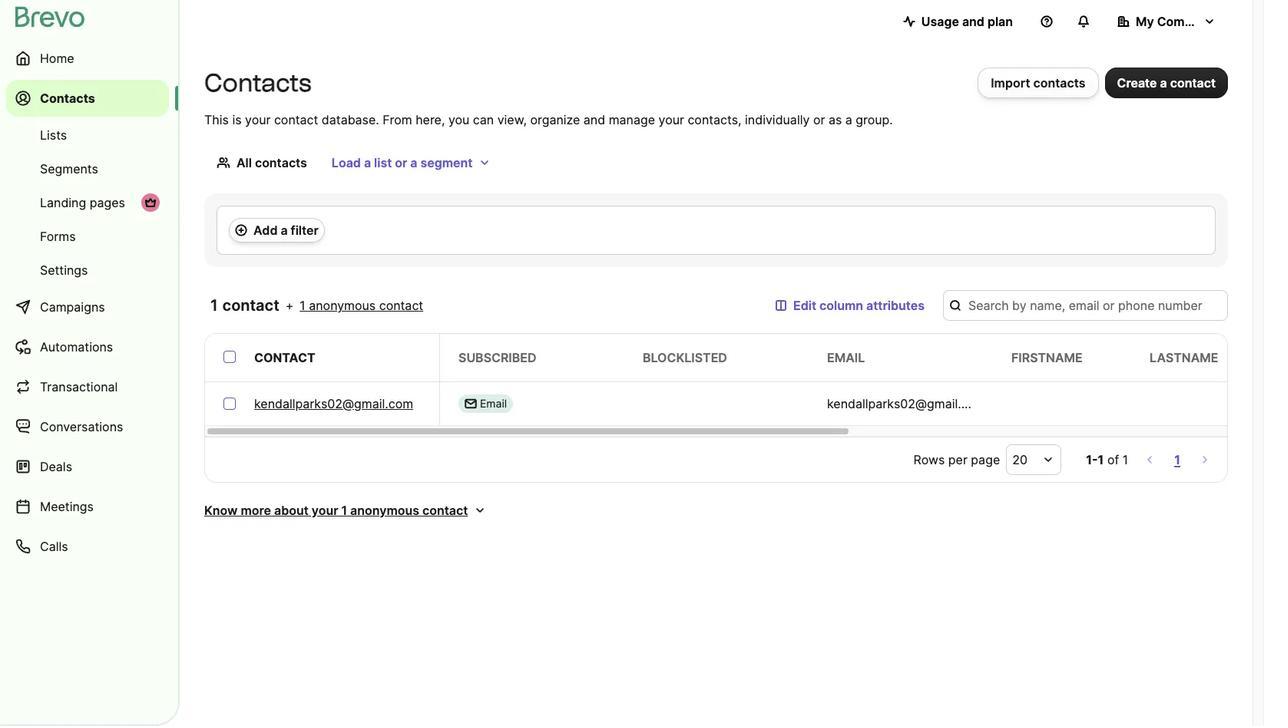 Task type: locate. For each thing, give the bounding box(es) containing it.
landing
[[40, 195, 86, 210]]

transactional
[[40, 379, 118, 395]]

conversations link
[[6, 409, 169, 445]]

0 vertical spatial or
[[813, 112, 825, 127]]

1 vertical spatial and
[[583, 112, 605, 127]]

kendallparks02@gmail.com down 'contact'
[[254, 396, 413, 412]]

1-
[[1086, 452, 1098, 468]]

know more about your 1 anonymous contact link
[[204, 501, 486, 520]]

this
[[204, 112, 229, 127]]

1
[[210, 296, 219, 315], [300, 298, 305, 313], [1098, 452, 1104, 468], [1123, 452, 1128, 468], [1174, 452, 1180, 468], [341, 503, 347, 518]]

1 horizontal spatial or
[[813, 112, 825, 127]]

forms link
[[6, 221, 169, 252]]

1 horizontal spatial and
[[962, 14, 984, 29]]

email
[[480, 397, 507, 410]]

your right the about
[[312, 503, 338, 518]]

1 contact + 1 anonymous contact
[[210, 296, 423, 315]]

1 horizontal spatial contacts
[[1033, 75, 1085, 91]]

view,
[[497, 112, 527, 127]]

all
[[237, 155, 252, 170]]

0 vertical spatial anonymous
[[309, 298, 376, 313]]

and left manage
[[583, 112, 605, 127]]

a for add a filter
[[281, 223, 288, 238]]

pages
[[90, 195, 125, 210]]

add a filter button
[[229, 218, 325, 243]]

my company
[[1136, 14, 1214, 29]]

20 button
[[1006, 445, 1061, 475]]

1 vertical spatial contacts
[[255, 155, 307, 170]]

or right list
[[395, 155, 407, 170]]

1 horizontal spatial contacts
[[204, 68, 311, 98]]

kendallparks02@gmail.com
[[254, 396, 413, 412], [827, 396, 986, 412]]

contacts inside button
[[1033, 75, 1085, 91]]

or
[[813, 112, 825, 127], [395, 155, 407, 170]]

0 horizontal spatial kendallparks02@gmail.com
[[254, 396, 413, 412]]

1 vertical spatial or
[[395, 155, 407, 170]]

know more about your 1 anonymous contact
[[204, 503, 468, 518]]

and inside usage and plan button
[[962, 14, 984, 29]]

plan
[[987, 14, 1013, 29]]

or left as at the right top of the page
[[813, 112, 825, 127]]

more
[[241, 503, 271, 518]]

transactional link
[[6, 369, 169, 405]]

kendallparks02@gmail.com up rows
[[827, 396, 986, 412]]

load a list or a segment button
[[319, 147, 503, 178]]

edit column attributes button
[[763, 290, 937, 321]]

contacts up is
[[204, 68, 311, 98]]

0 horizontal spatial or
[[395, 155, 407, 170]]

and
[[962, 14, 984, 29], [583, 112, 605, 127]]

is
[[232, 112, 242, 127]]

you
[[448, 112, 469, 127]]

my company button
[[1105, 6, 1228, 37]]

anonymous inside 1 contact + 1 anonymous contact
[[309, 298, 376, 313]]

1 inside button
[[1174, 452, 1180, 468]]

20
[[1012, 452, 1027, 468]]

company
[[1157, 14, 1214, 29]]

a for load a list or a segment
[[364, 155, 371, 170]]

0 horizontal spatial contacts
[[40, 91, 95, 106]]

a left list
[[364, 155, 371, 170]]

contacts right "all"
[[255, 155, 307, 170]]

contacts up lists
[[40, 91, 95, 106]]

contacts
[[1033, 75, 1085, 91], [255, 155, 307, 170]]

contact
[[1170, 75, 1216, 91], [274, 112, 318, 127], [222, 296, 279, 315], [379, 298, 423, 313], [422, 503, 468, 518]]

page
[[971, 452, 1000, 468]]

your right manage
[[659, 112, 684, 127]]

+
[[285, 298, 294, 313]]

and left plan at the top right of the page
[[962, 14, 984, 29]]

contacts
[[204, 68, 311, 98], [40, 91, 95, 106]]

import contacts button
[[978, 68, 1099, 98]]

contacts inside contacts link
[[40, 91, 95, 106]]

1 horizontal spatial kendallparks02@gmail.com
[[827, 396, 986, 412]]

import
[[991, 75, 1030, 91]]

home
[[40, 51, 74, 66]]

a inside 'button'
[[1160, 75, 1167, 91]]

a right create in the right of the page
[[1160, 75, 1167, 91]]

left___c25ys image
[[465, 398, 477, 410]]

database.
[[322, 112, 379, 127]]

subscribed
[[458, 350, 536, 366]]

campaigns
[[40, 299, 105, 315]]

per
[[948, 452, 967, 468]]

forms
[[40, 229, 76, 244]]

your
[[245, 112, 271, 127], [659, 112, 684, 127], [312, 503, 338, 518]]

0 horizontal spatial contacts
[[255, 155, 307, 170]]

a for create a contact
[[1160, 75, 1167, 91]]

rows
[[914, 452, 945, 468]]

anonymous
[[309, 298, 376, 313], [350, 503, 419, 518]]

contacts for import contacts
[[1033, 75, 1085, 91]]

2 horizontal spatial your
[[659, 112, 684, 127]]

1 vertical spatial anonymous
[[350, 503, 419, 518]]

your right is
[[245, 112, 271, 127]]

contact
[[254, 350, 315, 366]]

load
[[332, 155, 361, 170]]

segments
[[40, 161, 98, 177]]

1-1 of 1
[[1086, 452, 1128, 468]]

contacts right import
[[1033, 75, 1085, 91]]

0 vertical spatial and
[[962, 14, 984, 29]]

meetings
[[40, 499, 94, 515]]

a right add
[[281, 223, 288, 238]]

0 vertical spatial contacts
[[1033, 75, 1085, 91]]



Task type: vqa. For each thing, say whether or not it's contained in the screenshot.
edit column attributes
yes



Task type: describe. For each thing, give the bounding box(es) containing it.
rows per page
[[914, 452, 1000, 468]]

contact inside 'button'
[[1170, 75, 1216, 91]]

automations link
[[6, 329, 169, 366]]

contacts link
[[6, 80, 169, 117]]

a right list
[[410, 155, 417, 170]]

1 anonymous contact link
[[300, 296, 423, 315]]

contact inside 1 contact + 1 anonymous contact
[[379, 298, 423, 313]]

lists
[[40, 127, 67, 143]]

deals link
[[6, 448, 169, 485]]

about
[[274, 503, 309, 518]]

contacts for all contacts
[[255, 155, 307, 170]]

segments link
[[6, 154, 169, 184]]

attributes
[[866, 298, 925, 313]]

deals
[[40, 459, 72, 475]]

my
[[1136, 14, 1154, 29]]

settings
[[40, 263, 88, 278]]

of
[[1107, 452, 1119, 468]]

firstname
[[1011, 350, 1083, 366]]

filter
[[291, 223, 319, 238]]

from
[[383, 112, 412, 127]]

1 horizontal spatial your
[[312, 503, 338, 518]]

email
[[827, 350, 865, 366]]

campaigns link
[[6, 289, 169, 326]]

kendallparks02@gmail.com link
[[254, 395, 413, 413]]

usage and plan
[[921, 14, 1013, 29]]

contacts,
[[688, 112, 741, 127]]

usage and plan button
[[891, 6, 1025, 37]]

create a contact button
[[1105, 68, 1228, 98]]

edit column attributes
[[793, 298, 925, 313]]

blocklisted
[[643, 350, 727, 366]]

Search by name, email or phone number search field
[[943, 290, 1228, 321]]

lastname
[[1150, 350, 1218, 366]]

add
[[253, 223, 278, 238]]

calls link
[[6, 528, 169, 565]]

know
[[204, 503, 238, 518]]

0 horizontal spatial and
[[583, 112, 605, 127]]

a right as at the right top of the page
[[845, 112, 852, 127]]

can
[[473, 112, 494, 127]]

anonymous inside know more about your 1 anonymous contact link
[[350, 503, 419, 518]]

individually
[[745, 112, 810, 127]]

column
[[819, 298, 863, 313]]

0 horizontal spatial your
[[245, 112, 271, 127]]

segment
[[420, 155, 473, 170]]

conversations
[[40, 419, 123, 435]]

add a filter
[[253, 223, 319, 238]]

all contacts
[[237, 155, 307, 170]]

1 button
[[1171, 449, 1183, 471]]

meetings link
[[6, 488, 169, 525]]

usage
[[921, 14, 959, 29]]

automations
[[40, 339, 113, 355]]

load a list or a segment
[[332, 155, 473, 170]]

landing pages
[[40, 195, 125, 210]]

landing pages link
[[6, 187, 169, 218]]

home link
[[6, 40, 169, 77]]

organize
[[530, 112, 580, 127]]

list
[[374, 155, 392, 170]]

create a contact
[[1117, 75, 1216, 91]]

calls
[[40, 539, 68, 554]]

edit
[[793, 298, 816, 313]]

left___rvooi image
[[144, 197, 157, 209]]

2 kendallparks02@gmail.com from the left
[[827, 396, 986, 412]]

this is your contact database. from here, you can view, organize and manage your contacts, individually or as a group.
[[204, 112, 893, 127]]

create
[[1117, 75, 1157, 91]]

lists link
[[6, 120, 169, 151]]

manage
[[609, 112, 655, 127]]

1 kendallparks02@gmail.com from the left
[[254, 396, 413, 412]]

1 inside 1 contact + 1 anonymous contact
[[300, 298, 305, 313]]

settings link
[[6, 255, 169, 286]]

group.
[[856, 112, 893, 127]]

or inside button
[[395, 155, 407, 170]]

as
[[829, 112, 842, 127]]

import contacts
[[991, 75, 1085, 91]]

here,
[[416, 112, 445, 127]]



